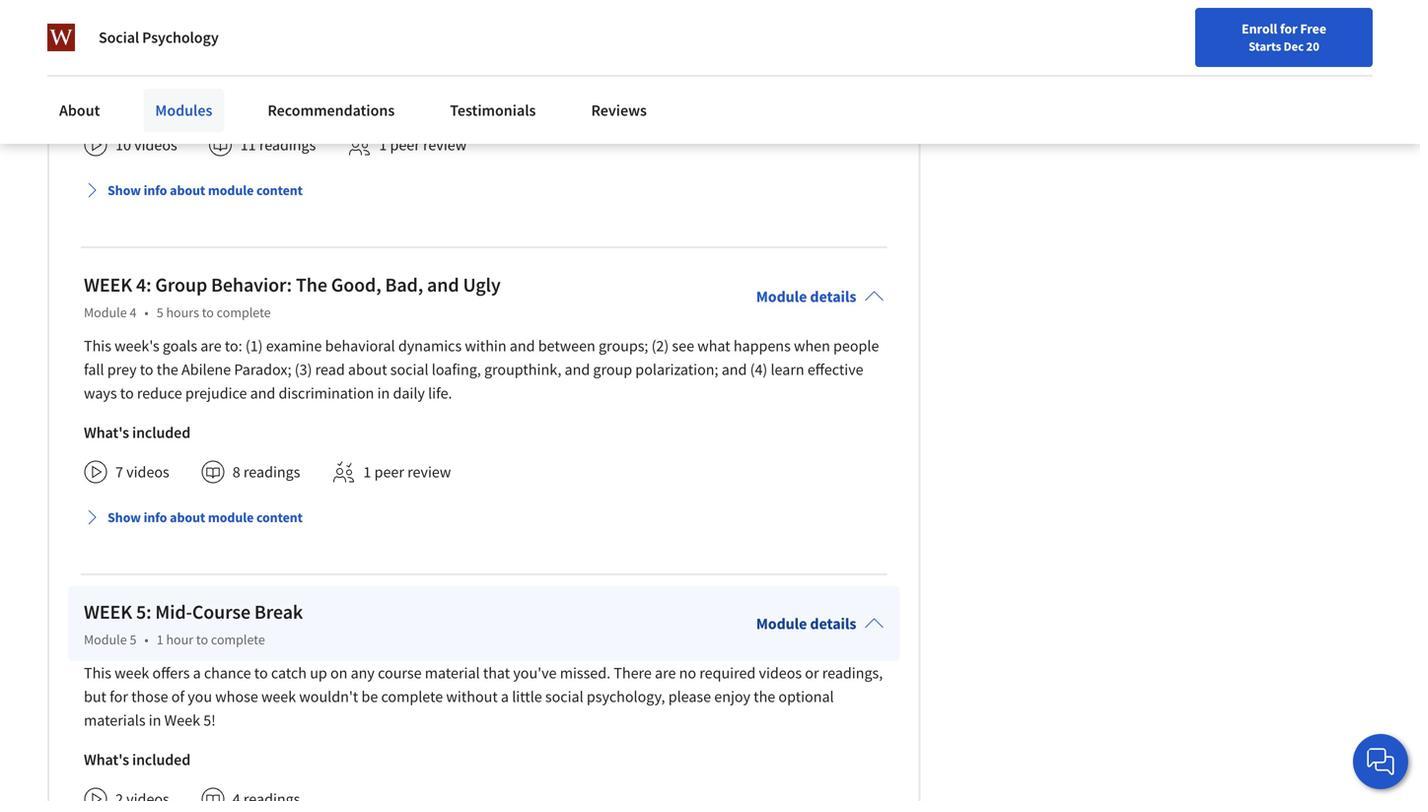 Task type: describe. For each thing, give the bounding box(es) containing it.
goals for to
[[163, 336, 197, 356]]

on inside the this week's goals are to: (1) understand the psychological dynamics of obedience to authority; (2) review studies on group pressure and conformity; (3) learn about the dark side of deindividuation; and (4) consider ethical issues related to psychology research.
[[821, 9, 838, 29]]

dynamics inside this week's goals are to: (1) examine behavioral dynamics within and between groups; (2) see what happens when people fall prey to the abilene paradox; (3) read about social loafing, groupthink, and group polarization; and (4) learn effective ways to reduce prejudice and discrimination in daily life.
[[398, 336, 462, 356]]

of inside this week offers a chance to catch up on any course material that you've missed. there are no required videos or readings, but for those of you whose week wouldn't be complete without a little social psychology, please enjoy the optional materials in week 5!
[[171, 688, 184, 707]]

1 horizontal spatial a
[[501, 688, 509, 707]]

what's for 7 videos
[[84, 423, 129, 443]]

readings,
[[822, 664, 883, 684]]

issues
[[724, 33, 764, 52]]

mid-
[[155, 600, 192, 625]]

material
[[425, 664, 480, 684]]

discrimination
[[279, 384, 374, 404]]

deindividuation;
[[456, 33, 564, 52]]

chance
[[204, 664, 251, 684]]

offers
[[152, 664, 190, 684]]

show info about module content button for 7 videos
[[76, 500, 311, 536]]

enjoy
[[714, 688, 750, 707]]

week's for and
[[115, 9, 159, 29]]

the right understand
[[345, 9, 367, 29]]

week 4: group behavior: the good, bad, and ugly module 4 • 5 hours to complete
[[84, 273, 501, 322]]

to inside week 4: group behavior: the good, bad, and ugly module 4 • 5 hours to complete
[[202, 304, 214, 322]]

the inside this week offers a chance to catch up on any course material that you've missed. there are no required videos or readings, but for those of you whose week wouldn't be complete without a little social psychology, please enjoy the optional materials in week 5!
[[754, 688, 775, 707]]

the left dark
[[351, 33, 373, 52]]

behavioral
[[325, 336, 395, 356]]

testimonials link
[[438, 89, 548, 132]]

modules link
[[143, 89, 224, 132]]

psychological
[[370, 9, 460, 29]]

be
[[361, 688, 378, 707]]

show info about module content for 8 readings
[[107, 509, 303, 527]]

to: for learn
[[225, 9, 242, 29]]

complete inside week 5: mid-course break module 5 • 1 hour to complete
[[211, 631, 265, 649]]

and inside week 4: group behavior: the good, bad, and ugly module 4 • 5 hours to complete
[[427, 273, 459, 298]]

what
[[697, 336, 730, 356]]

to down prey
[[120, 384, 134, 404]]

little
[[512, 688, 542, 707]]

1 inside week 5: mid-course break module 5 • 1 hour to complete
[[156, 631, 163, 649]]

5!
[[203, 711, 216, 731]]

module up happens
[[756, 287, 807, 307]]

without
[[446, 688, 498, 707]]

(2) inside the this week's goals are to: (1) understand the psychological dynamics of obedience to authority; (2) review studies on group pressure and conformity; (3) learn about the dark side of deindividuation; and (4) consider ethical issues related to psychology research.
[[703, 9, 721, 29]]

research.
[[162, 56, 222, 76]]

up
[[310, 664, 327, 684]]

within
[[465, 336, 506, 356]]

ethical
[[676, 33, 721, 52]]

this for this week offers a chance to catch up on any course material that you've missed. there are no required videos or readings, but for those of you whose week wouldn't be complete without a little social psychology, please enjoy the optional materials in week 5!
[[84, 664, 111, 684]]

this week's goals are to: (1) examine behavioral dynamics within and between groups; (2) see what happens when people fall prey to the abilene paradox; (3) read about social loafing, groupthink, and group polarization; and (4) learn effective ways to reduce prejudice and discrimination in daily life.
[[84, 336, 879, 404]]

that
[[483, 664, 510, 684]]

reviews link
[[579, 89, 659, 132]]

psychology,
[[587, 688, 665, 707]]

happens
[[734, 336, 791, 356]]

in inside this week's goals are to: (1) examine behavioral dynamics within and between groups; (2) see what happens when people fall prey to the abilene paradox; (3) read about social loafing, groupthink, and group polarization; and (4) learn effective ways to reduce prejudice and discrimination in daily life.
[[377, 384, 390, 404]]

recommendations link
[[256, 89, 407, 132]]

enroll for free starts dec 20
[[1242, 20, 1326, 54]]

group inside the this week's goals are to: (1) understand the psychological dynamics of obedience to authority; (2) review studies on group pressure and conformity; (3) learn about the dark side of deindividuation; and (4) consider ethical issues related to psychology research.
[[842, 9, 881, 29]]

peer for 8 readings
[[374, 463, 404, 482]]

included for 10 videos
[[132, 96, 190, 116]]

missed.
[[560, 664, 611, 684]]

and down between on the left top of page
[[565, 360, 590, 380]]

1 peer review for social
[[363, 463, 451, 482]]

for inside this week offers a chance to catch up on any course material that you've missed. there are no required videos or readings, but for those of you whose week wouldn't be complete without a little social psychology, please enjoy the optional materials in week 5!
[[110, 688, 128, 707]]

show for 7
[[107, 509, 141, 527]]

5 inside week 5: mid-course break module 5 • 1 hour to complete
[[130, 631, 137, 649]]

good,
[[331, 273, 381, 298]]

behavior:
[[211, 273, 292, 298]]

reduce
[[137, 384, 182, 404]]

4:
[[136, 273, 151, 298]]

about up mid- at the left of the page
[[170, 509, 205, 527]]

7
[[115, 463, 123, 482]]

1 for 8 readings
[[363, 463, 371, 482]]

to right the related
[[817, 33, 831, 52]]

hour
[[166, 631, 193, 649]]

prejudice
[[185, 384, 247, 404]]

module for 11 readings
[[208, 182, 254, 199]]

consider
[[616, 33, 673, 52]]

show notifications image
[[1191, 25, 1214, 48]]

there
[[614, 664, 652, 684]]

optional
[[778, 688, 834, 707]]

those
[[131, 688, 168, 707]]

group inside this week's goals are to: (1) examine behavioral dynamics within and between groups; (2) see what happens when people fall prey to the abilene paradox; (3) read about social loafing, groupthink, and group polarization; and (4) learn effective ways to reduce prejudice and discrimination in daily life.
[[593, 360, 632, 380]]

review inside the this week's goals are to: (1) understand the psychological dynamics of obedience to authority; (2) review studies on group pressure and conformity; (3) learn about the dark side of deindividuation; and (4) consider ethical issues related to psychology research.
[[724, 9, 768, 29]]

daily
[[393, 384, 425, 404]]

content for 8 readings
[[256, 509, 303, 527]]

polarization;
[[635, 360, 718, 380]]

4
[[130, 304, 137, 322]]

readings for 8 readings
[[243, 463, 300, 482]]

10
[[115, 135, 131, 155]]

please
[[668, 688, 711, 707]]

review for obedience
[[423, 135, 467, 155]]

• inside week 5: mid-course break module 5 • 1 hour to complete
[[144, 631, 149, 649]]

(1) for understand
[[245, 9, 263, 29]]

and right social
[[144, 33, 169, 52]]

abilene
[[181, 360, 231, 380]]

(2) inside this week's goals are to: (1) examine behavioral dynamics within and between groups; (2) see what happens when people fall prey to the abilene paradox; (3) read about social loafing, groupthink, and group polarization; and (4) learn effective ways to reduce prejudice and discrimination in daily life.
[[651, 336, 669, 356]]

to up consider
[[618, 9, 632, 29]]

to inside week 5: mid-course break module 5 • 1 hour to complete
[[196, 631, 208, 649]]

group
[[155, 273, 207, 298]]

modules
[[155, 101, 212, 120]]

but
[[84, 688, 106, 707]]

5 inside week 4: group behavior: the good, bad, and ugly module 4 • 5 hours to complete
[[156, 304, 163, 322]]

on inside this week offers a chance to catch up on any course material that you've missed. there are no required videos or readings, but for those of you whose week wouldn't be complete without a little social psychology, please enjoy the optional materials in week 5!
[[330, 664, 348, 684]]

course
[[192, 600, 250, 625]]

5:
[[136, 600, 151, 625]]

and down what
[[722, 360, 747, 380]]

no
[[679, 664, 696, 684]]

are for (3)
[[200, 9, 222, 29]]

week
[[164, 711, 200, 731]]

to right prey
[[140, 360, 153, 380]]

between
[[538, 336, 595, 356]]

you've
[[513, 664, 557, 684]]

chat with us image
[[1365, 747, 1396, 778]]

0 vertical spatial of
[[530, 9, 543, 29]]

this for this week's goals are to: (1) understand the psychological dynamics of obedience to authority; (2) review studies on group pressure and conformity; (3) learn about the dark side of deindividuation; and (4) consider ethical issues related to psychology research.
[[84, 9, 111, 29]]

8 readings
[[232, 463, 300, 482]]

prey
[[107, 360, 137, 380]]

3 included from the top
[[132, 751, 190, 770]]

20
[[1306, 38, 1319, 54]]

ugly
[[463, 273, 501, 298]]

11
[[240, 135, 256, 155]]

related
[[767, 33, 814, 52]]

dynamics inside the this week's goals are to: (1) understand the psychological dynamics of obedience to authority; (2) review studies on group pressure and conformity; (3) learn about the dark side of deindividuation; and (4) consider ethical issues related to psychology research.
[[463, 9, 527, 29]]

or
[[805, 664, 819, 684]]

week 5: mid-course break module 5 • 1 hour to complete
[[84, 600, 303, 649]]

pressure
[[84, 33, 141, 52]]

info for 7 videos
[[144, 509, 167, 527]]

catch
[[271, 664, 307, 684]]

and down paradox;
[[250, 384, 275, 404]]

about inside this week's goals are to: (1) examine behavioral dynamics within and between groups; (2) see what happens when people fall prey to the abilene paradox; (3) read about social loafing, groupthink, and group polarization; and (4) learn effective ways to reduce prejudice and discrimination in daily life.
[[348, 360, 387, 380]]

week for week 5: mid-course break
[[84, 600, 132, 625]]

module inside week 5: mid-course break module 5 • 1 hour to complete
[[84, 631, 127, 649]]

complete inside this week offers a chance to catch up on any course material that you've missed. there are no required videos or readings, but for those of you whose week wouldn't be complete without a little social psychology, please enjoy the optional materials in week 5!
[[381, 688, 443, 707]]

fall
[[84, 360, 104, 380]]



Task type: vqa. For each thing, say whether or not it's contained in the screenshot.
the bottom Instructor
no



Task type: locate. For each thing, give the bounding box(es) containing it.
1 horizontal spatial social
[[545, 688, 583, 707]]

0 vertical spatial goals
[[163, 9, 197, 29]]

• down the "5:"
[[144, 631, 149, 649]]

readings
[[259, 135, 316, 155], [243, 463, 300, 482]]

videos left or
[[759, 664, 802, 684]]

1 vertical spatial dynamics
[[398, 336, 462, 356]]

on right studies
[[821, 9, 838, 29]]

psychology
[[142, 28, 219, 47]]

1 vertical spatial a
[[501, 688, 509, 707]]

0 horizontal spatial week
[[115, 664, 149, 684]]

(3) inside the this week's goals are to: (1) understand the psychological dynamics of obedience to authority; (2) review studies on group pressure and conformity; (3) learn about the dark side of deindividuation; and (4) consider ethical issues related to psychology research.
[[252, 33, 269, 52]]

break
[[254, 600, 303, 625]]

1 vertical spatial videos
[[126, 463, 169, 482]]

this inside the this week's goals are to: (1) understand the psychological dynamics of obedience to authority; (2) review studies on group pressure and conformity; (3) learn about the dark side of deindividuation; and (4) consider ethical issues related to psychology research.
[[84, 9, 111, 29]]

0 horizontal spatial for
[[110, 688, 128, 707]]

coursera image
[[24, 16, 149, 48]]

2 vertical spatial of
[[171, 688, 184, 707]]

0 vertical spatial (2)
[[703, 9, 721, 29]]

week down the catch
[[261, 688, 296, 707]]

0 vertical spatial review
[[724, 9, 768, 29]]

week for week 4: group behavior: the good, bad, and ugly
[[84, 273, 132, 298]]

0 vertical spatial included
[[132, 96, 190, 116]]

and
[[144, 33, 169, 52], [567, 33, 593, 52], [427, 273, 459, 298], [510, 336, 535, 356], [565, 360, 590, 380], [722, 360, 747, 380], [250, 384, 275, 404]]

1 horizontal spatial (3)
[[295, 360, 312, 380]]

this week offers a chance to catch up on any course material that you've missed. there are no required videos or readings, but for those of you whose week wouldn't be complete without a little social psychology, please enjoy the optional materials in week 5!
[[84, 664, 883, 731]]

for
[[1280, 20, 1297, 37], [110, 688, 128, 707]]

review
[[724, 9, 768, 29], [423, 135, 467, 155], [407, 463, 451, 482]]

(4) inside this week's goals are to: (1) examine behavioral dynamics within and between groups; (2) see what happens when people fall prey to the abilene paradox; (3) read about social loafing, groupthink, and group polarization; and (4) learn effective ways to reduce prejudice and discrimination in daily life.
[[750, 360, 767, 380]]

0 vertical spatial videos
[[134, 135, 177, 155]]

0 vertical spatial details
[[810, 287, 856, 307]]

videos inside this week offers a chance to catch up on any course material that you've missed. there are no required videos or readings, but for those of you whose week wouldn't be complete without a little social psychology, please enjoy the optional materials in week 5!
[[759, 664, 802, 684]]

2 included from the top
[[132, 423, 190, 443]]

0 horizontal spatial group
[[593, 360, 632, 380]]

1 vertical spatial for
[[110, 688, 128, 707]]

(1) up paradox;
[[245, 336, 263, 356]]

2 content from the top
[[256, 509, 303, 527]]

goals inside the this week's goals are to: (1) understand the psychological dynamics of obedience to authority; (2) review studies on group pressure and conformity; (3) learn about the dark side of deindividuation; and (4) consider ethical issues related to psychology research.
[[163, 9, 197, 29]]

for right but
[[110, 688, 128, 707]]

about down understand
[[309, 33, 348, 52]]

0 vertical spatial what's
[[84, 96, 129, 116]]

show down "10"
[[107, 182, 141, 199]]

social inside this week's goals are to: (1) examine behavioral dynamics within and between groups; (2) see what happens when people fall prey to the abilene paradox; (3) read about social loafing, groupthink, and group polarization; and (4) learn effective ways to reduce prejudice and discrimination in daily life.
[[390, 360, 429, 380]]

• inside week 4: group behavior: the good, bad, and ugly module 4 • 5 hours to complete
[[144, 304, 149, 322]]

about inside the this week's goals are to: (1) understand the psychological dynamics of obedience to authority; (2) review studies on group pressure and conformity; (3) learn about the dark side of deindividuation; and (4) consider ethical issues related to psychology research.
[[309, 33, 348, 52]]

a left little
[[501, 688, 509, 707]]

content down 11 readings
[[256, 182, 303, 199]]

readings for 11 readings
[[259, 135, 316, 155]]

3 this from the top
[[84, 664, 111, 684]]

2 info from the top
[[144, 509, 167, 527]]

1 vertical spatial week's
[[115, 336, 159, 356]]

2 week's from the top
[[115, 336, 159, 356]]

of up the deindividuation;
[[530, 9, 543, 29]]

complete down course at the left of the page
[[381, 688, 443, 707]]

2 vertical spatial this
[[84, 664, 111, 684]]

module down 11
[[208, 182, 254, 199]]

videos for 10 videos
[[134, 135, 177, 155]]

what's for 10 videos
[[84, 96, 129, 116]]

0 horizontal spatial 1
[[156, 631, 163, 649]]

1 show info about module content button from the top
[[76, 173, 311, 208]]

social psychology
[[99, 28, 219, 47]]

in inside this week offers a chance to catch up on any course material that you've missed. there are no required videos or readings, but for those of you whose week wouldn't be complete without a little social psychology, please enjoy the optional materials in week 5!
[[149, 711, 161, 731]]

1 vertical spatial included
[[132, 423, 190, 443]]

to right hour
[[196, 631, 208, 649]]

• right "4"
[[144, 304, 149, 322]]

the
[[345, 9, 367, 29], [351, 33, 373, 52], [157, 360, 178, 380], [754, 688, 775, 707]]

peer for 11 readings
[[390, 135, 420, 155]]

conformity;
[[172, 33, 248, 52]]

1 peer review down daily
[[363, 463, 451, 482]]

about
[[309, 33, 348, 52], [170, 182, 205, 199], [348, 360, 387, 380], [170, 509, 205, 527]]

1 • from the top
[[144, 304, 149, 322]]

groupthink,
[[484, 360, 561, 380]]

2 vertical spatial complete
[[381, 688, 443, 707]]

module details up when
[[756, 287, 856, 307]]

week inside week 5: mid-course break module 5 • 1 hour to complete
[[84, 600, 132, 625]]

0 vertical spatial social
[[390, 360, 429, 380]]

1 vertical spatial details
[[810, 615, 856, 634]]

(4) inside the this week's goals are to: (1) understand the psychological dynamics of obedience to authority; (2) review studies on group pressure and conformity; (3) learn about the dark side of deindividuation; and (4) consider ethical issues related to psychology research.
[[596, 33, 613, 52]]

2 week from the top
[[84, 600, 132, 625]]

included down reduce
[[132, 423, 190, 443]]

module down 8 at the bottom of the page
[[208, 509, 254, 527]]

•
[[144, 304, 149, 322], [144, 631, 149, 649]]

1 for 11 readings
[[379, 135, 387, 155]]

(3) down examine
[[295, 360, 312, 380]]

details up when
[[810, 287, 856, 307]]

complete inside week 4: group behavior: the good, bad, and ugly module 4 • 5 hours to complete
[[217, 304, 271, 322]]

0 vertical spatial complete
[[217, 304, 271, 322]]

details for week 4: group behavior: the good, bad, and ugly
[[810, 287, 856, 307]]

0 vertical spatial group
[[842, 9, 881, 29]]

0 horizontal spatial learn
[[272, 33, 306, 52]]

readings right 8 at the bottom of the page
[[243, 463, 300, 482]]

in left daily
[[377, 384, 390, 404]]

1 vertical spatial in
[[149, 711, 161, 731]]

0 vertical spatial in
[[377, 384, 390, 404]]

0 vertical spatial (1)
[[245, 9, 263, 29]]

module
[[756, 287, 807, 307], [84, 304, 127, 322], [756, 615, 807, 634], [84, 631, 127, 649]]

(3) down understand
[[252, 33, 269, 52]]

content down 8 readings
[[256, 509, 303, 527]]

week's
[[115, 9, 159, 29], [115, 336, 159, 356]]

week
[[115, 664, 149, 684], [261, 688, 296, 707]]

ways
[[84, 384, 117, 404]]

0 vertical spatial peer
[[390, 135, 420, 155]]

0 vertical spatial show
[[107, 182, 141, 199]]

2 vertical spatial are
[[655, 664, 676, 684]]

1 vertical spatial week
[[261, 688, 296, 707]]

0 vertical spatial 1 peer review
[[379, 135, 467, 155]]

2 this from the top
[[84, 336, 111, 356]]

1 horizontal spatial on
[[821, 9, 838, 29]]

week
[[84, 273, 132, 298], [84, 600, 132, 625]]

1 down discrimination
[[363, 463, 371, 482]]

module inside week 4: group behavior: the good, bad, and ugly module 4 • 5 hours to complete
[[84, 304, 127, 322]]

2 details from the top
[[810, 615, 856, 634]]

to: up conformity;
[[225, 9, 242, 29]]

0 vertical spatial to:
[[225, 9, 242, 29]]

1 what's from the top
[[84, 96, 129, 116]]

1 vertical spatial (1)
[[245, 336, 263, 356]]

5
[[156, 304, 163, 322], [130, 631, 137, 649]]

included down week
[[132, 751, 190, 770]]

1 peer review down testimonials link
[[379, 135, 467, 155]]

what's down the ways
[[84, 423, 129, 443]]

3 what's included from the top
[[84, 751, 190, 770]]

1 vertical spatial are
[[200, 336, 222, 356]]

0 horizontal spatial 5
[[130, 631, 137, 649]]

to:
[[225, 9, 242, 29], [225, 336, 242, 356]]

1 show info about module content from the top
[[107, 182, 303, 199]]

1 week's from the top
[[115, 9, 159, 29]]

are left no
[[655, 664, 676, 684]]

2 vertical spatial what's
[[84, 751, 129, 770]]

about link
[[47, 89, 112, 132]]

2 horizontal spatial 1
[[379, 135, 387, 155]]

(3) inside this week's goals are to: (1) examine behavioral dynamics within and between groups; (2) see what happens when people fall prey to the abilene paradox; (3) read about social loafing, groupthink, and group polarization; and (4) learn effective ways to reduce prejudice and discrimination in daily life.
[[295, 360, 312, 380]]

0 vertical spatial module
[[208, 182, 254, 199]]

reviews
[[591, 101, 647, 120]]

authority;
[[635, 9, 700, 29]]

wesleyan university image
[[47, 24, 75, 51]]

any
[[351, 664, 375, 684]]

1 vertical spatial learn
[[771, 360, 804, 380]]

0 horizontal spatial (2)
[[651, 336, 669, 356]]

1 vertical spatial this
[[84, 336, 111, 356]]

review for between
[[407, 463, 451, 482]]

1 vertical spatial module details
[[756, 615, 856, 634]]

what's included
[[84, 96, 190, 116], [84, 423, 190, 443], [84, 751, 190, 770]]

wouldn't
[[299, 688, 358, 707]]

1 vertical spatial (3)
[[295, 360, 312, 380]]

0 horizontal spatial of
[[171, 688, 184, 707]]

show info about module content button
[[76, 173, 311, 208], [76, 500, 311, 536]]

1 vertical spatial (2)
[[651, 336, 669, 356]]

week's up pressure
[[115, 9, 159, 29]]

2 show info about module content button from the top
[[76, 500, 311, 536]]

for up dec
[[1280, 20, 1297, 37]]

dynamics up the deindividuation;
[[463, 9, 527, 29]]

videos right "10"
[[134, 135, 177, 155]]

0 horizontal spatial (3)
[[252, 33, 269, 52]]

are up conformity;
[[200, 9, 222, 29]]

complete down course
[[211, 631, 265, 649]]

0 vertical spatial week
[[115, 664, 149, 684]]

0 vertical spatial 5
[[156, 304, 163, 322]]

free
[[1300, 20, 1326, 37]]

show info about module content button for 10 videos
[[76, 173, 311, 208]]

2 module details from the top
[[756, 615, 856, 634]]

0 vertical spatial info
[[144, 182, 167, 199]]

included
[[132, 96, 190, 116], [132, 423, 190, 443], [132, 751, 190, 770]]

2 module from the top
[[208, 509, 254, 527]]

peer
[[390, 135, 420, 155], [374, 463, 404, 482]]

0 horizontal spatial in
[[149, 711, 161, 731]]

1 vertical spatial group
[[593, 360, 632, 380]]

week's for prey
[[115, 336, 159, 356]]

1 info from the top
[[144, 182, 167, 199]]

learn inside this week's goals are to: (1) examine behavioral dynamics within and between groups; (2) see what happens when people fall prey to the abilene paradox; (3) read about social loafing, groupthink, and group polarization; and (4) learn effective ways to reduce prejudice and discrimination in daily life.
[[771, 360, 804, 380]]

examine
[[266, 336, 322, 356]]

learn down understand
[[272, 33, 306, 52]]

review down testimonials link
[[423, 135, 467, 155]]

are up the abilene
[[200, 336, 222, 356]]

2 to: from the top
[[225, 336, 242, 356]]

review down life.
[[407, 463, 451, 482]]

what's down materials
[[84, 751, 129, 770]]

videos for 7 videos
[[126, 463, 169, 482]]

1 horizontal spatial group
[[842, 9, 881, 29]]

what's included for 7
[[84, 423, 190, 443]]

1 what's included from the top
[[84, 96, 190, 116]]

learn inside the this week's goals are to: (1) understand the psychological dynamics of obedience to authority; (2) review studies on group pressure and conformity; (3) learn about the dark side of deindividuation; and (4) consider ethical issues related to psychology research.
[[272, 33, 306, 52]]

this inside this week offers a chance to catch up on any course material that you've missed. there are no required videos or readings, but for those of you whose week wouldn't be complete without a little social psychology, please enjoy the optional materials in week 5!
[[84, 664, 111, 684]]

show info about module content down 8 at the bottom of the page
[[107, 509, 303, 527]]

(3)
[[252, 33, 269, 52], [295, 360, 312, 380]]

1 horizontal spatial 5
[[156, 304, 163, 322]]

readings right 11
[[259, 135, 316, 155]]

2 show from the top
[[107, 509, 141, 527]]

0 vertical spatial •
[[144, 304, 149, 322]]

this week's goals are to: (1) understand the psychological dynamics of obedience to authority; (2) review studies on group pressure and conformity; (3) learn about the dark side of deindividuation; and (4) consider ethical issues related to psychology research.
[[84, 9, 881, 76]]

details up readings, on the bottom right of page
[[810, 615, 856, 634]]

1 left hour
[[156, 631, 163, 649]]

0 vertical spatial show info about module content
[[107, 182, 303, 199]]

psychology
[[84, 56, 159, 76]]

(2) left see
[[651, 336, 669, 356]]

(4) down "obedience"
[[596, 33, 613, 52]]

1 vertical spatial complete
[[211, 631, 265, 649]]

life.
[[428, 384, 452, 404]]

course
[[378, 664, 422, 684]]

2 (1) from the top
[[245, 336, 263, 356]]

read
[[315, 360, 345, 380]]

2 what's from the top
[[84, 423, 129, 443]]

show info about module content for 11 readings
[[107, 182, 303, 199]]

videos
[[134, 135, 177, 155], [126, 463, 169, 482], [759, 664, 802, 684]]

social inside this week offers a chance to catch up on any course material that you've missed. there are no required videos or readings, but for those of you whose week wouldn't be complete without a little social psychology, please enjoy the optional materials in week 5!
[[545, 688, 583, 707]]

in down those
[[149, 711, 161, 731]]

0 horizontal spatial on
[[330, 664, 348, 684]]

module up but
[[84, 631, 127, 649]]

in
[[377, 384, 390, 404], [149, 711, 161, 731]]

what's down psychology
[[84, 96, 129, 116]]

you
[[188, 688, 212, 707]]

of left you in the left bottom of the page
[[171, 688, 184, 707]]

0 vertical spatial (4)
[[596, 33, 613, 52]]

enroll
[[1242, 20, 1277, 37]]

1 (1) from the top
[[245, 9, 263, 29]]

2 vertical spatial review
[[407, 463, 451, 482]]

1 horizontal spatial 1
[[363, 463, 371, 482]]

1 vertical spatial show
[[107, 509, 141, 527]]

0 vertical spatial (3)
[[252, 33, 269, 52]]

goals up conformity;
[[163, 9, 197, 29]]

(1) up conformity;
[[245, 9, 263, 29]]

info down 10 videos
[[144, 182, 167, 199]]

week inside week 4: group behavior: the good, bad, and ugly module 4 • 5 hours to complete
[[84, 273, 132, 298]]

are inside the this week's goals are to: (1) understand the psychological dynamics of obedience to authority; (2) review studies on group pressure and conformity; (3) learn about the dark side of deindividuation; and (4) consider ethical issues related to psychology research.
[[200, 9, 222, 29]]

group down groups;
[[593, 360, 632, 380]]

this for this week's goals are to: (1) examine behavioral dynamics within and between groups; (2) see what happens when people fall prey to the abilene paradox; (3) read about social loafing, groupthink, and group polarization; and (4) learn effective ways to reduce prejudice and discrimination in daily life.
[[84, 336, 111, 356]]

to: inside this week's goals are to: (1) examine behavioral dynamics within and between groups; (2) see what happens when people fall prey to the abilene paradox; (3) read about social loafing, groupthink, and group polarization; and (4) learn effective ways to reduce prejudice and discrimination in daily life.
[[225, 336, 242, 356]]

are for the
[[200, 336, 222, 356]]

(1) inside this week's goals are to: (1) examine behavioral dynamics within and between groups; (2) see what happens when people fall prey to the abilene paradox; (3) read about social loafing, groupthink, and group polarization; and (4) learn effective ways to reduce prejudice and discrimination in daily life.
[[245, 336, 263, 356]]

2 vertical spatial 1
[[156, 631, 163, 649]]

1 content from the top
[[256, 182, 303, 199]]

(4) down happens
[[750, 360, 767, 380]]

show info about module content button down 10 videos
[[76, 173, 311, 208]]

1 module from the top
[[208, 182, 254, 199]]

1 to: from the top
[[225, 9, 242, 29]]

social
[[99, 28, 139, 47]]

2 • from the top
[[144, 631, 149, 649]]

2 show info about module content from the top
[[107, 509, 303, 527]]

goals for conformity;
[[163, 9, 197, 29]]

are inside this week offers a chance to catch up on any course material that you've missed. there are no required videos or readings, but for those of you whose week wouldn't be complete without a little social psychology, please enjoy the optional materials in week 5!
[[655, 664, 676, 684]]

for inside enroll for free starts dec 20
[[1280, 20, 1297, 37]]

the right enjoy
[[754, 688, 775, 707]]

to inside this week offers a chance to catch up on any course material that you've missed. there are no required videos or readings, but for those of you whose week wouldn't be complete without a little social psychology, please enjoy the optional materials in week 5!
[[254, 664, 268, 684]]

are inside this week's goals are to: (1) examine behavioral dynamics within and between groups; (2) see what happens when people fall prey to the abilene paradox; (3) read about social loafing, groupthink, and group polarization; and (4) learn effective ways to reduce prejudice and discrimination in daily life.
[[200, 336, 222, 356]]

testimonials
[[450, 101, 536, 120]]

the up reduce
[[157, 360, 178, 380]]

are
[[200, 9, 222, 29], [200, 336, 222, 356], [655, 664, 676, 684]]

to: inside the this week's goals are to: (1) understand the psychological dynamics of obedience to authority; (2) review studies on group pressure and conformity; (3) learn about the dark side of deindividuation; and (4) consider ethical issues related to psychology research.
[[225, 9, 242, 29]]

starts
[[1249, 38, 1281, 54]]

social
[[390, 360, 429, 380], [545, 688, 583, 707]]

show info about module content button down 8 at the bottom of the page
[[76, 500, 311, 536]]

module details for week 4: group behavior: the good, bad, and ugly
[[756, 287, 856, 307]]

studies
[[771, 9, 818, 29]]

1 vertical spatial content
[[256, 509, 303, 527]]

hours
[[166, 304, 199, 322]]

10 videos
[[115, 135, 177, 155]]

whose
[[215, 688, 258, 707]]

1 vertical spatial 1 peer review
[[363, 463, 451, 482]]

to left the catch
[[254, 664, 268, 684]]

info for 10 videos
[[144, 182, 167, 199]]

0 vertical spatial this
[[84, 9, 111, 29]]

(1) for examine
[[245, 336, 263, 356]]

module for 8 readings
[[208, 509, 254, 527]]

about
[[59, 101, 100, 120]]

required
[[699, 664, 756, 684]]

1 module details from the top
[[756, 287, 856, 307]]

bad,
[[385, 273, 423, 298]]

learn down when
[[771, 360, 804, 380]]

1
[[379, 135, 387, 155], [363, 463, 371, 482], [156, 631, 163, 649]]

week's inside this week's goals are to: (1) examine behavioral dynamics within and between groups; (2) see what happens when people fall prey to the abilene paradox; (3) read about social loafing, groupthink, and group polarization; and (4) learn effective ways to reduce prejudice and discrimination in daily life.
[[115, 336, 159, 356]]

module up or
[[756, 615, 807, 634]]

show info about module content down 11
[[107, 182, 303, 199]]

module details for week 5: mid-course break
[[756, 615, 856, 634]]

what's included for 10
[[84, 96, 190, 116]]

details for week 5: mid-course break
[[810, 615, 856, 634]]

1 vertical spatial goals
[[163, 336, 197, 356]]

recommendations
[[268, 101, 395, 120]]

peer down recommendations link
[[390, 135, 420, 155]]

social down missed.
[[545, 688, 583, 707]]

1 vertical spatial show info about module content button
[[76, 500, 311, 536]]

content
[[256, 182, 303, 199], [256, 509, 303, 527]]

materials
[[84, 711, 146, 731]]

1 vertical spatial social
[[545, 688, 583, 707]]

1 peer review for of
[[379, 135, 467, 155]]

the inside this week's goals are to: (1) examine behavioral dynamics within and between groups; (2) see what happens when people fall prey to the abilene paradox; (3) read about social loafing, groupthink, and group polarization; and (4) learn effective ways to reduce prejudice and discrimination in daily life.
[[157, 360, 178, 380]]

included for 7 videos
[[132, 423, 190, 443]]

dark
[[376, 33, 406, 52]]

1 horizontal spatial in
[[377, 384, 390, 404]]

this up pressure
[[84, 9, 111, 29]]

1 down recommendations link
[[379, 135, 387, 155]]

menu item
[[1043, 20, 1170, 84]]

0 vertical spatial for
[[1280, 20, 1297, 37]]

1 details from the top
[[810, 287, 856, 307]]

0 vertical spatial a
[[193, 664, 201, 684]]

side
[[409, 33, 436, 52]]

module left "4"
[[84, 304, 127, 322]]

complete down behavior: on the top left of page
[[217, 304, 271, 322]]

week's inside the this week's goals are to: (1) understand the psychological dynamics of obedience to authority; (2) review studies on group pressure and conformity; (3) learn about the dark side of deindividuation; and (4) consider ethical issues related to psychology research.
[[115, 9, 159, 29]]

0 horizontal spatial dynamics
[[398, 336, 462, 356]]

of right side
[[440, 33, 453, 52]]

1 vertical spatial 1
[[363, 463, 371, 482]]

0 vertical spatial show info about module content button
[[76, 173, 311, 208]]

module details up or
[[756, 615, 856, 634]]

0 vertical spatial are
[[200, 9, 222, 29]]

week's up prey
[[115, 336, 159, 356]]

1 vertical spatial (4)
[[750, 360, 767, 380]]

the
[[296, 273, 327, 298]]

0 vertical spatial content
[[256, 182, 303, 199]]

to: for abilene
[[225, 336, 242, 356]]

and up the groupthink,
[[510, 336, 535, 356]]

a
[[193, 664, 201, 684], [501, 688, 509, 707]]

included up 10 videos
[[132, 96, 190, 116]]

1 week from the top
[[84, 273, 132, 298]]

1 vertical spatial what's included
[[84, 423, 190, 443]]

content for 11 readings
[[256, 182, 303, 199]]

0 vertical spatial week
[[84, 273, 132, 298]]

0 horizontal spatial (4)
[[596, 33, 613, 52]]

3 what's from the top
[[84, 751, 129, 770]]

1 peer review
[[379, 135, 467, 155], [363, 463, 451, 482]]

week left the 4:
[[84, 273, 132, 298]]

paradox;
[[234, 360, 292, 380]]

0 vertical spatial readings
[[259, 135, 316, 155]]

videos right 7
[[126, 463, 169, 482]]

1 included from the top
[[132, 96, 190, 116]]

week left the "5:"
[[84, 600, 132, 625]]

see
[[672, 336, 694, 356]]

1 vertical spatial what's
[[84, 423, 129, 443]]

1 horizontal spatial of
[[440, 33, 453, 52]]

0 vertical spatial dynamics
[[463, 9, 527, 29]]

1 vertical spatial 5
[[130, 631, 137, 649]]

groups;
[[599, 336, 648, 356]]

5 down the "5:"
[[130, 631, 137, 649]]

(2) up "ethical"
[[703, 9, 721, 29]]

2 what's included from the top
[[84, 423, 190, 443]]

to right hours
[[202, 304, 214, 322]]

show
[[107, 182, 141, 199], [107, 509, 141, 527]]

about down 10 videos
[[170, 182, 205, 199]]

1 horizontal spatial dynamics
[[463, 9, 527, 29]]

week up those
[[115, 664, 149, 684]]

what's included up 7 videos at left
[[84, 423, 190, 443]]

1 vertical spatial week
[[84, 600, 132, 625]]

2 goals from the top
[[163, 336, 197, 356]]

of
[[530, 9, 543, 29], [440, 33, 453, 52], [171, 688, 184, 707]]

loafing,
[[432, 360, 481, 380]]

dynamics up loafing,
[[398, 336, 462, 356]]

goals inside this week's goals are to: (1) examine behavioral dynamics within and between groups; (2) see what happens when people fall prey to the abilene paradox; (3) read about social loafing, groupthink, and group polarization; and (4) learn effective ways to reduce prejudice and discrimination in daily life.
[[163, 336, 197, 356]]

1 this from the top
[[84, 9, 111, 29]]

1 vertical spatial on
[[330, 664, 348, 684]]

this inside this week's goals are to: (1) examine behavioral dynamics within and between groups; (2) see what happens when people fall prey to the abilene paradox; (3) read about social loafing, groupthink, and group polarization; and (4) learn effective ways to reduce prejudice and discrimination in daily life.
[[84, 336, 111, 356]]

obedience
[[546, 9, 615, 29]]

1 show from the top
[[107, 182, 141, 199]]

show for 10
[[107, 182, 141, 199]]

1 vertical spatial review
[[423, 135, 467, 155]]

0 vertical spatial learn
[[272, 33, 306, 52]]

(1) inside the this week's goals are to: (1) understand the psychological dynamics of obedience to authority; (2) review studies on group pressure and conformity; (3) learn about the dark side of deindividuation; and (4) consider ethical issues related to psychology research.
[[245, 9, 263, 29]]

what's included up 10 videos
[[84, 96, 190, 116]]

on
[[821, 9, 838, 29], [330, 664, 348, 684]]

5 left hours
[[156, 304, 163, 322]]

1 horizontal spatial (2)
[[703, 9, 721, 29]]

goals down hours
[[163, 336, 197, 356]]

1 goals from the top
[[163, 9, 197, 29]]

what's included down materials
[[84, 751, 190, 770]]

11 readings
[[240, 135, 316, 155]]

0 horizontal spatial social
[[390, 360, 429, 380]]

and down "obedience"
[[567, 33, 593, 52]]



